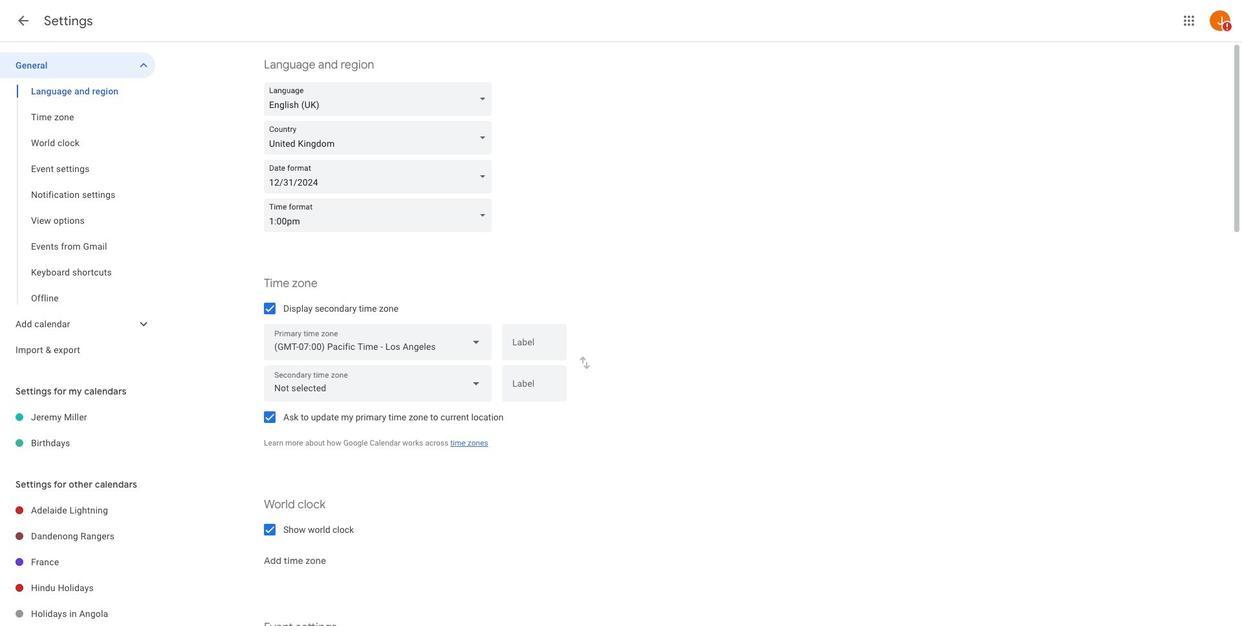 Task type: describe. For each thing, give the bounding box(es) containing it.
holidays in angola tree item
[[0, 601, 155, 626]]

Label for primary time zone. text field
[[513, 338, 557, 356]]

jeremy miller tree item
[[0, 404, 155, 430]]

hindu holidays tree item
[[0, 575, 155, 601]]

birthdays tree item
[[0, 430, 155, 456]]

adelaide lightning tree item
[[0, 498, 155, 524]]



Task type: locate. For each thing, give the bounding box(es) containing it.
group
[[0, 78, 155, 311]]

0 vertical spatial tree
[[0, 52, 155, 363]]

2 tree from the top
[[0, 404, 155, 456]]

france tree item
[[0, 549, 155, 575]]

heading
[[44, 13, 93, 29]]

1 vertical spatial tree
[[0, 404, 155, 456]]

go back image
[[16, 13, 31, 28]]

3 tree from the top
[[0, 498, 155, 626]]

2 vertical spatial tree
[[0, 498, 155, 626]]

1 tree from the top
[[0, 52, 155, 363]]

None field
[[264, 82, 497, 116], [264, 121, 497, 155], [264, 160, 497, 193], [264, 199, 497, 232], [264, 324, 492, 360], [264, 366, 492, 402], [264, 82, 497, 116], [264, 121, 497, 155], [264, 160, 497, 193], [264, 199, 497, 232], [264, 324, 492, 360], [264, 366, 492, 402]]

Label for secondary time zone. text field
[[513, 379, 557, 397]]

dandenong rangers tree item
[[0, 524, 155, 549]]

general tree item
[[0, 52, 155, 78]]

tree
[[0, 52, 155, 363], [0, 404, 155, 456], [0, 498, 155, 626]]



Task type: vqa. For each thing, say whether or not it's contained in the screenshot.
Dandenong Rangers tree item
yes



